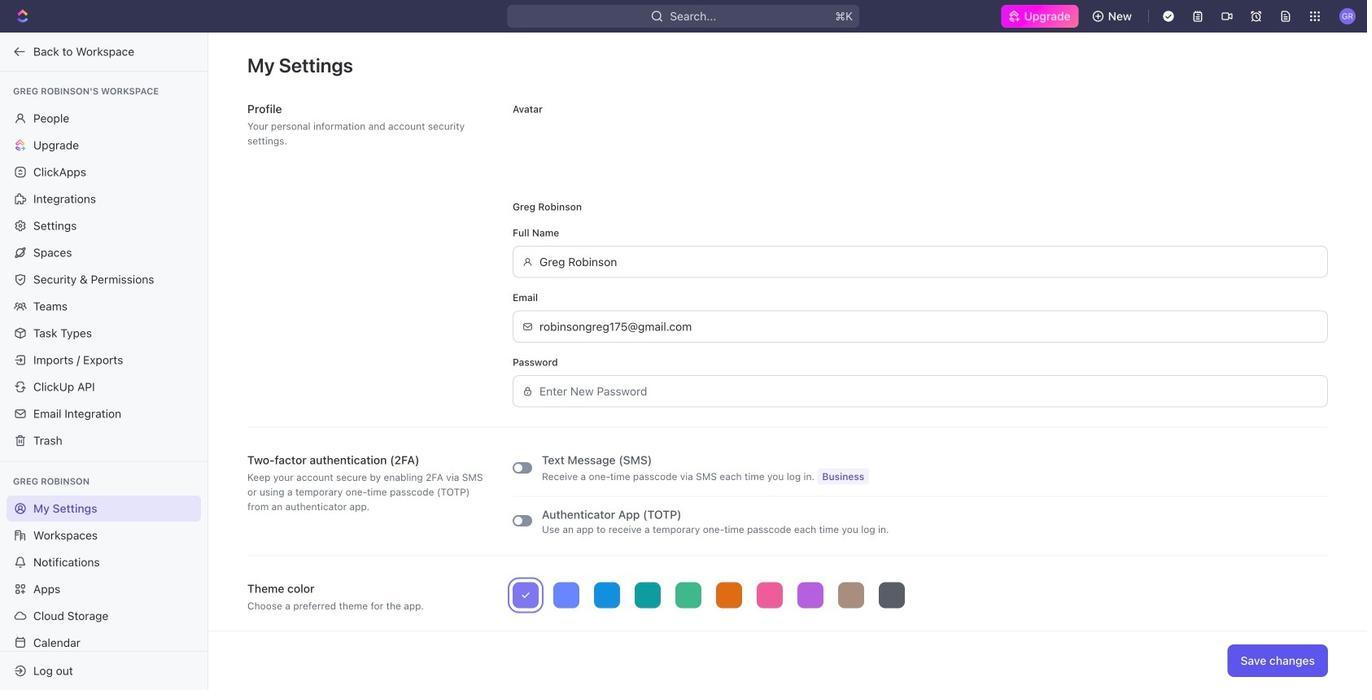 Task type: describe. For each thing, give the bounding box(es) containing it.
5 option from the left
[[675, 582, 702, 608]]

available on business plans or higher element
[[817, 468, 869, 485]]

2 option from the left
[[553, 582, 579, 608]]

8 option from the left
[[798, 582, 824, 608]]

Enter Email text field
[[540, 311, 1318, 342]]

3 option from the left
[[594, 582, 620, 608]]

4 option from the left
[[635, 582, 661, 608]]

Enter Username text field
[[540, 247, 1318, 277]]

6 option from the left
[[716, 582, 742, 608]]

9 option from the left
[[838, 582, 864, 608]]



Task type: locate. For each thing, give the bounding box(es) containing it.
1 option from the left
[[513, 582, 539, 608]]

option
[[513, 582, 539, 608], [553, 582, 579, 608], [594, 582, 620, 608], [635, 582, 661, 608], [675, 582, 702, 608], [716, 582, 742, 608], [757, 582, 783, 608], [798, 582, 824, 608], [838, 582, 864, 608], [879, 582, 905, 608]]

list box
[[513, 582, 1328, 608]]

10 option from the left
[[879, 582, 905, 608]]

7 option from the left
[[757, 582, 783, 608]]

Enter New Password text field
[[540, 376, 1318, 407]]



Task type: vqa. For each thing, say whether or not it's contained in the screenshot.
4th Row from the top of the page
no



